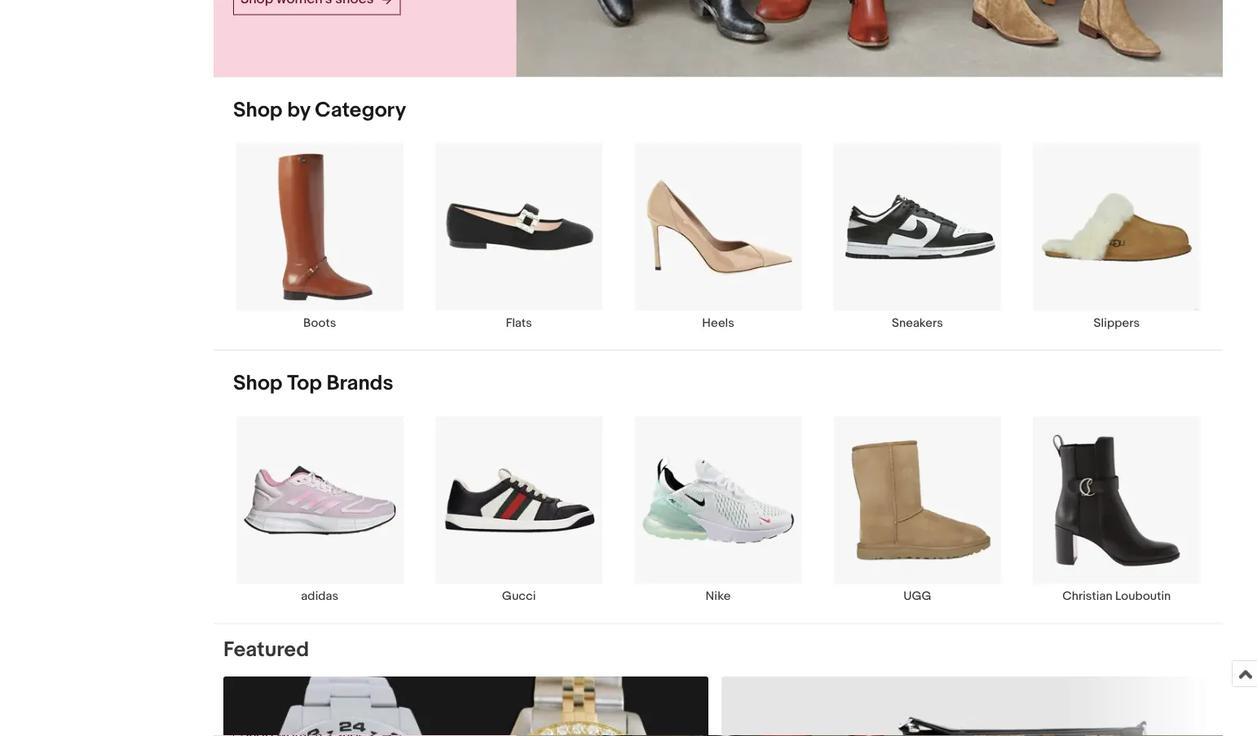 Task type: vqa. For each thing, say whether or not it's contained in the screenshot.
UGG link
yes



Task type: describe. For each thing, give the bounding box(es) containing it.
adidas link
[[220, 416, 419, 604]]

featured
[[223, 638, 309, 663]]

nike link
[[619, 416, 818, 604]]

shop for shop top brands
[[233, 371, 283, 396]]

list for shop top brands
[[214, 416, 1223, 623]]

heels
[[702, 316, 734, 330]]

nike
[[706, 589, 731, 604]]

christian louboutin link
[[1017, 416, 1216, 604]]

by
[[287, 97, 310, 123]]

shop by category
[[233, 97, 406, 123]]

christian louboutin
[[1062, 589, 1171, 604]]

shop for shop by category
[[233, 97, 283, 123]]

list for shop by category
[[214, 143, 1223, 350]]

top
[[287, 371, 322, 396]]

slippers link
[[1017, 143, 1216, 330]]

louboutin
[[1115, 589, 1171, 604]]

boots link
[[220, 143, 419, 330]]

flats link
[[419, 143, 619, 330]]

category
[[315, 97, 406, 123]]

ugg
[[903, 589, 931, 604]]



Task type: locate. For each thing, give the bounding box(es) containing it.
shop top brands
[[233, 371, 393, 396]]

gucci link
[[419, 416, 619, 604]]

2 shop from the top
[[233, 371, 283, 396]]

0 vertical spatial list
[[214, 143, 1223, 350]]

shop
[[233, 97, 283, 123], [233, 371, 283, 396]]

boots
[[303, 316, 336, 330]]

slippers
[[1094, 316, 1140, 330]]

1 vertical spatial shop
[[233, 371, 283, 396]]

1 list from the top
[[214, 143, 1223, 350]]

flats
[[506, 316, 532, 330]]

0 vertical spatial shop
[[233, 97, 283, 123]]

list containing boots
[[214, 143, 1223, 350]]

sneakers
[[892, 316, 943, 330]]

1 vertical spatial list
[[214, 416, 1223, 623]]

1 shop from the top
[[233, 97, 283, 123]]

list containing adidas
[[214, 416, 1223, 623]]

gucci
[[502, 589, 536, 604]]

None text field
[[223, 676, 708, 736]]

ugg link
[[818, 416, 1017, 604]]

shop left by
[[233, 97, 283, 123]]

sneakers link
[[818, 143, 1017, 330]]

shop left top
[[233, 371, 283, 396]]

brands
[[327, 371, 393, 396]]

list
[[214, 143, 1223, 350], [214, 416, 1223, 623]]

adidas
[[301, 589, 338, 604]]

2 list from the top
[[214, 416, 1223, 623]]

christian
[[1062, 589, 1113, 604]]

None text field
[[721, 676, 1206, 736]]

heels link
[[619, 143, 818, 330]]



